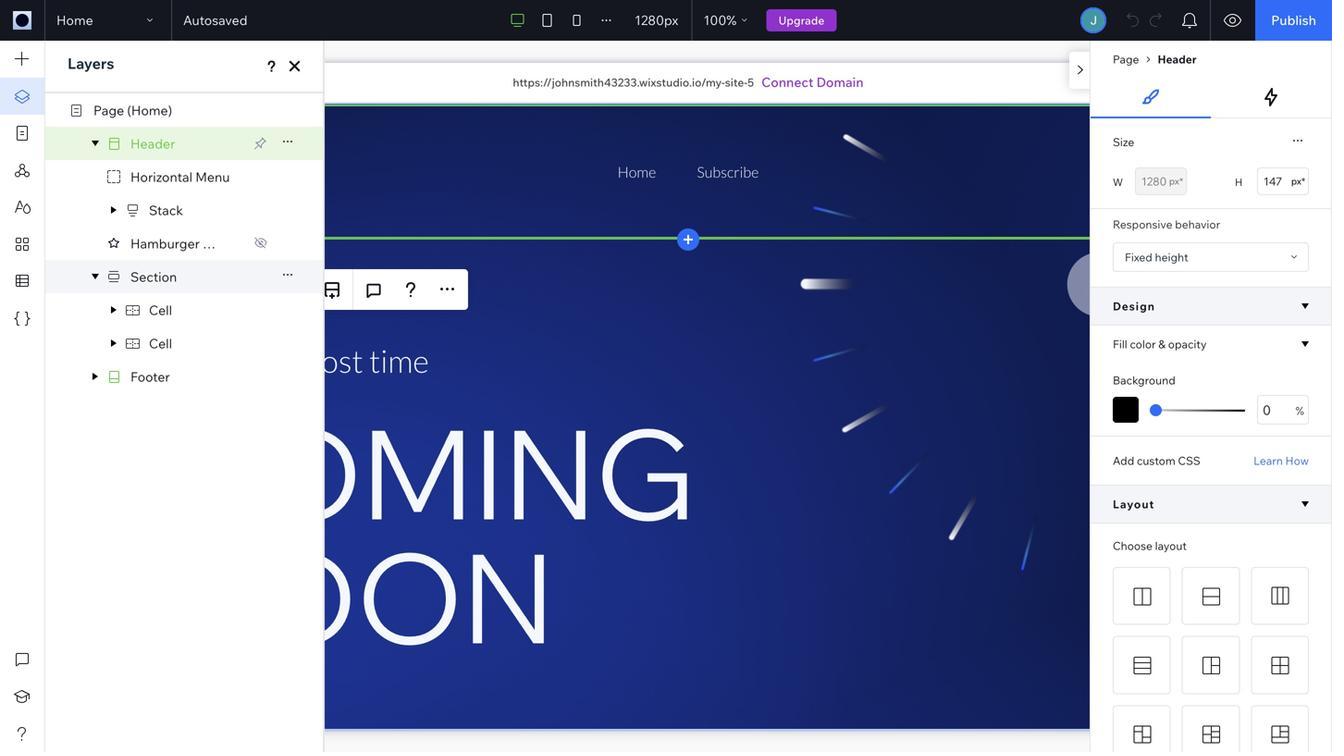 Task type: vqa. For each thing, say whether or not it's contained in the screenshot.
HELP
no



Task type: describe. For each thing, give the bounding box(es) containing it.
1 cell from the top
[[149, 302, 172, 318]]

px
[[664, 12, 678, 28]]

section
[[130, 269, 177, 285]]

add custom css
[[1113, 454, 1200, 468]]

learn how
[[1254, 454, 1309, 468]]

publish button
[[1256, 0, 1332, 41]]

hamburger menu
[[130, 235, 237, 251]]

learn
[[1254, 454, 1283, 468]]

horizontal
[[130, 169, 192, 185]]

how
[[1285, 454, 1309, 468]]

fill color & opacity
[[1113, 337, 1207, 351]]

fill
[[1113, 337, 1127, 351]]

page for page
[[1113, 52, 1139, 66]]

choose
[[1113, 539, 1153, 553]]

w
[[1113, 176, 1123, 189]]

h
[[1235, 176, 1243, 189]]

layers
[[68, 54, 114, 73]]

px* for w
[[1169, 175, 1183, 187]]

hamburger
[[130, 235, 200, 251]]

publish
[[1271, 12, 1316, 28]]

learn how link
[[1254, 453, 1309, 468]]

page (home)
[[93, 102, 172, 118]]

site-
[[725, 75, 748, 89]]

5
[[748, 75, 754, 89]]

connect
[[762, 74, 814, 90]]

menu for horizontal menu
[[195, 169, 230, 185]]

1280
[[635, 12, 664, 28]]

autosaved
[[183, 12, 247, 28]]

&
[[1158, 337, 1166, 351]]

layout
[[1155, 539, 1187, 553]]

page for page (home)
[[93, 102, 124, 118]]

100 %
[[704, 12, 737, 28]]

avatar image
[[1083, 9, 1105, 31]]

%
[[726, 12, 737, 28]]

0 horizontal spatial header
[[130, 135, 175, 151]]

fixed height
[[1125, 250, 1188, 264]]



Task type: locate. For each thing, give the bounding box(es) containing it.
px* for h
[[1291, 175, 1305, 187]]

0 vertical spatial page
[[1113, 52, 1139, 66]]

behavior
[[1175, 217, 1220, 231]]

0 vertical spatial cell
[[149, 302, 172, 318]]

0 vertical spatial header
[[1158, 52, 1197, 66]]

choose layout
[[1113, 539, 1187, 553]]

color
[[1130, 337, 1156, 351]]

1 horizontal spatial header
[[1158, 52, 1197, 66]]

2 px* from the left
[[1291, 175, 1305, 187]]

horizontal menu
[[130, 169, 230, 185]]

1 vertical spatial cell
[[149, 335, 172, 351]]

(home)
[[127, 102, 172, 118]]

100
[[704, 12, 726, 28]]

design
[[1113, 299, 1155, 313]]

page up size
[[1113, 52, 1139, 66]]

1 horizontal spatial px*
[[1291, 175, 1305, 187]]

1 vertical spatial menu
[[203, 235, 237, 251]]

0 horizontal spatial px*
[[1169, 175, 1183, 187]]

responsive behavior
[[1113, 217, 1220, 231]]

1 vertical spatial header
[[130, 135, 175, 151]]

connect domain button
[[762, 73, 864, 92]]

add
[[1113, 454, 1134, 468]]

responsive
[[1113, 217, 1173, 231]]

header
[[1158, 52, 1197, 66], [130, 135, 175, 151]]

custom
[[1137, 454, 1176, 468]]

px*
[[1169, 175, 1183, 187], [1291, 175, 1305, 187]]

1 vertical spatial page
[[93, 102, 124, 118]]

page
[[1113, 52, 1139, 66], [93, 102, 124, 118]]

background
[[1113, 373, 1176, 387]]

opacity
[[1168, 337, 1207, 351]]

cell down section at the left of page
[[149, 302, 172, 318]]

https://johnsmith43233.wixstudio.io/my-
[[513, 75, 725, 89]]

None text field
[[1135, 167, 1187, 195]]

stack
[[149, 202, 183, 218]]

px* up 'responsive behavior' at the top of page
[[1169, 175, 1183, 187]]

None text field
[[1257, 167, 1309, 195], [1257, 395, 1309, 425], [1257, 167, 1309, 195], [1257, 395, 1309, 425]]

layout
[[1113, 497, 1155, 511]]

1280 px
[[635, 12, 678, 28]]

0 vertical spatial menu
[[195, 169, 230, 185]]

domain
[[816, 74, 864, 90]]

menu right horizontal
[[195, 169, 230, 185]]

page left (home)
[[93, 102, 124, 118]]

https://johnsmith43233.wixstudio.io/my-site-5 connect domain
[[513, 74, 864, 90]]

cell up footer
[[149, 335, 172, 351]]

css
[[1178, 454, 1200, 468]]

menu for hamburger menu
[[203, 235, 237, 251]]

1 horizontal spatial page
[[1113, 52, 1139, 66]]

fixed
[[1125, 250, 1153, 264]]

2 cell from the top
[[149, 335, 172, 351]]

px* right the h
[[1291, 175, 1305, 187]]

footer
[[130, 368, 170, 385]]

menu right hamburger
[[203, 235, 237, 251]]

height
[[1155, 250, 1188, 264]]

size
[[1113, 135, 1134, 149]]

menu
[[195, 169, 230, 185], [203, 235, 237, 251]]

1 px* from the left
[[1169, 175, 1183, 187]]

cell
[[149, 302, 172, 318], [149, 335, 172, 351]]

home
[[56, 12, 93, 28]]

0 horizontal spatial page
[[93, 102, 124, 118]]



